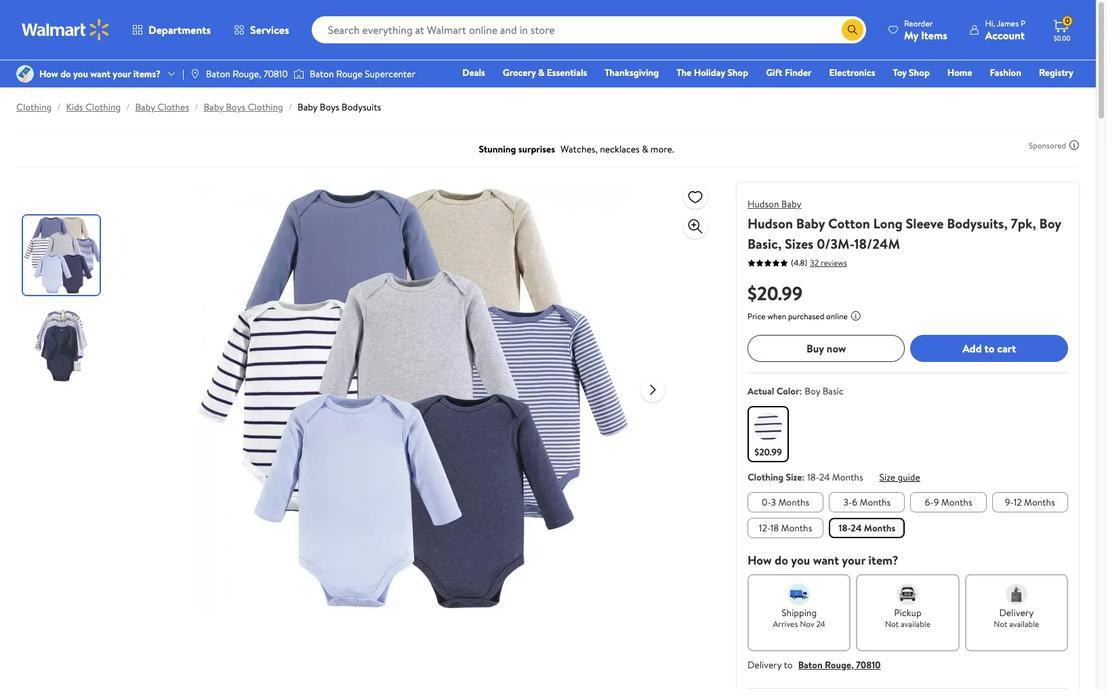 Task type: describe. For each thing, give the bounding box(es) containing it.
toy
[[893, 66, 907, 79]]

to for delivery
[[784, 658, 793, 672]]

hi,
[[986, 17, 996, 29]]

basic
[[823, 384, 844, 398]]

6-9 months button
[[911, 492, 987, 513]]

departments button
[[121, 14, 222, 46]]

12-
[[759, 521, 771, 535]]

grocery & essentials
[[503, 66, 587, 79]]

home link
[[942, 65, 979, 80]]

pickup
[[895, 606, 922, 620]]

0-
[[762, 496, 771, 509]]

months for 6-9 months
[[942, 496, 973, 509]]

items
[[921, 27, 948, 42]]

months for 9-12 months
[[1025, 496, 1056, 509]]

the holiday shop
[[677, 66, 749, 79]]

18
[[771, 521, 779, 535]]

0 horizontal spatial 70810
[[264, 67, 288, 81]]

fashion
[[990, 66, 1022, 79]]

electronics link
[[823, 65, 882, 80]]

legal information image
[[851, 311, 862, 321]]

0 $0.00
[[1054, 15, 1071, 43]]

james
[[997, 17, 1019, 29]]

1 horizontal spatial 70810
[[856, 658, 881, 672]]

9-12 months
[[1005, 496, 1056, 509]]

2 horizontal spatial baton
[[798, 658, 823, 672]]

clothing link
[[16, 100, 52, 114]]

you for how do you want your items?
[[73, 67, 88, 81]]

1 hudson from the top
[[748, 197, 779, 211]]

nov
[[800, 618, 815, 630]]

walmart image
[[22, 19, 110, 41]]

$0.00
[[1054, 33, 1071, 43]]

&
[[538, 66, 545, 79]]

: for size
[[802, 471, 805, 484]]

the
[[677, 66, 692, 79]]

next media item image
[[645, 381, 661, 398]]

supercenter
[[365, 67, 416, 81]]

reorder
[[904, 17, 933, 29]]

0-3 months
[[762, 496, 810, 509]]

hudson baby cotton long sleeve bodysuits, 7pk, boy basic, sizes 0/3m-18/24m - image 1 of 2 image
[[23, 216, 102, 295]]

search icon image
[[847, 24, 858, 35]]

buy now button
[[748, 335, 905, 362]]

guide
[[898, 471, 921, 484]]

zoom image modal image
[[687, 218, 704, 235]]

walmart+ link
[[1027, 84, 1080, 99]]

3 / from the left
[[195, 100, 198, 114]]

12-18 months button
[[748, 518, 824, 538]]

shipping arrives nov 24
[[773, 606, 826, 630]]

(4.8)
[[791, 257, 808, 268]]

do for how do you want your item?
[[775, 552, 789, 569]]

3-6 months
[[844, 496, 891, 509]]

long
[[874, 214, 903, 233]]

clothing left the kids
[[16, 100, 52, 114]]

2 shop from the left
[[909, 66, 930, 79]]

do for how do you want your items?
[[60, 67, 71, 81]]

kids
[[66, 100, 83, 114]]

|
[[182, 67, 184, 81]]

clothing / kids clothing / baby clothes / baby boys clothing / baby boys bodysuits
[[16, 100, 381, 114]]

want for items?
[[90, 67, 111, 81]]

32
[[810, 257, 819, 268]]

2 boys from the left
[[320, 100, 340, 114]]

bodysuits
[[342, 100, 381, 114]]

7pk,
[[1011, 214, 1037, 233]]

baton rouge supercenter
[[310, 67, 416, 81]]

gift finder link
[[760, 65, 818, 80]]

not for delivery
[[994, 618, 1008, 630]]

boy inside hudson baby hudson baby cotton long sleeve bodysuits, 7pk, boy basic, sizes 0/3m-18/24m
[[1040, 214, 1062, 233]]

0-3 months button
[[748, 492, 824, 513]]

0 vertical spatial 24
[[820, 471, 830, 484]]

the holiday shop link
[[671, 65, 755, 80]]

registry link
[[1033, 65, 1080, 80]]

electronics
[[830, 66, 876, 79]]

deals
[[463, 66, 485, 79]]

delivery for not
[[1000, 606, 1034, 620]]

intent image for shipping image
[[789, 584, 810, 605]]

essentials
[[547, 66, 587, 79]]

online
[[827, 311, 848, 322]]

2 hudson from the top
[[748, 214, 793, 233]]

6-
[[925, 496, 934, 509]]

price when purchased online
[[748, 311, 848, 322]]

hi, james p account
[[986, 17, 1026, 42]]

size guide
[[880, 471, 921, 484]]

basic,
[[748, 235, 782, 253]]

how do you want your item?
[[748, 552, 899, 569]]

18- inside button
[[839, 521, 851, 535]]

(4.8) 32 reviews
[[791, 257, 847, 268]]

how for how do you want your items?
[[39, 67, 58, 81]]

baby boys clothing link
[[204, 100, 283, 114]]

holiday
[[694, 66, 725, 79]]

0 horizontal spatial 18-
[[808, 471, 820, 484]]

add to favorites list, hudson baby cotton long sleeve bodysuits, 7pk, boy basic, sizes 0/3m-18/24m image
[[687, 188, 704, 205]]

one
[[970, 85, 990, 98]]

3-6 months button
[[829, 492, 905, 513]]

clothing size : 18-24 months
[[748, 471, 864, 484]]

add
[[963, 341, 982, 356]]

departments
[[148, 22, 211, 37]]

months for 12-18 months
[[781, 521, 812, 535]]

ad disclaimer and feedback for skylinedisplayad image
[[1069, 140, 1080, 151]]

clothing up 0-
[[748, 471, 784, 484]]

 image for baton rouge, 70810
[[190, 68, 201, 79]]

baby clothes link
[[135, 100, 189, 114]]

hudson baby hudson baby cotton long sleeve bodysuits, 7pk, boy basic, sizes 0/3m-18/24m
[[748, 197, 1062, 253]]

0 vertical spatial rouge,
[[233, 67, 261, 81]]

9-12 months button
[[992, 492, 1069, 513]]

baton rouge, 70810 button
[[798, 658, 881, 672]]

months up 3-
[[832, 471, 864, 484]]

toy shop link
[[887, 65, 936, 80]]

4 / from the left
[[289, 100, 292, 114]]

2 / from the left
[[126, 100, 130, 114]]

sizes
[[785, 235, 814, 253]]

clothing size list
[[745, 490, 1071, 541]]

0 vertical spatial $20.99
[[748, 280, 803, 306]]

to for add
[[985, 341, 995, 356]]

buy
[[807, 341, 824, 356]]

baton for baton rouge, 70810
[[206, 67, 230, 81]]

account
[[986, 27, 1025, 42]]

gift
[[766, 66, 783, 79]]



Task type: locate. For each thing, give the bounding box(es) containing it.
registry
[[1039, 66, 1074, 79]]

1 horizontal spatial to
[[985, 341, 995, 356]]

 image for baton rouge supercenter
[[293, 67, 304, 81]]

months inside button
[[1025, 496, 1056, 509]]

home
[[948, 66, 973, 79]]

do up the kids
[[60, 67, 71, 81]]

deals link
[[457, 65, 491, 80]]

to inside button
[[985, 341, 995, 356]]

24 right nov
[[817, 618, 826, 630]]

1 horizontal spatial want
[[813, 552, 839, 569]]

months down the 3-6 months
[[864, 521, 896, 535]]

1 horizontal spatial boy
[[1040, 214, 1062, 233]]

hudson up 'basic,'
[[748, 197, 779, 211]]

1 vertical spatial boy
[[805, 384, 821, 398]]

1 vertical spatial want
[[813, 552, 839, 569]]

shop right toy
[[909, 66, 930, 79]]

items?
[[133, 67, 161, 81]]

want for item?
[[813, 552, 839, 569]]

months right 6
[[860, 496, 891, 509]]

$20.99 up when
[[748, 280, 803, 306]]

24 up 0-3 months button
[[820, 471, 830, 484]]

 image right | at the left top of page
[[190, 68, 201, 79]]

months inside "button"
[[942, 496, 973, 509]]

sponsored
[[1029, 139, 1067, 151]]

rouge, up baby boys clothing link
[[233, 67, 261, 81]]

do down '12-18 months'
[[775, 552, 789, 569]]

2 available from the left
[[1010, 618, 1040, 630]]

$20.99 inside button
[[755, 445, 782, 459]]

0 vertical spatial do
[[60, 67, 71, 81]]

actual color list
[[745, 403, 1071, 465]]

1 horizontal spatial rouge,
[[825, 658, 854, 672]]

1 vertical spatial you
[[791, 552, 811, 569]]

how
[[39, 67, 58, 81], [748, 552, 772, 569]]

size guide button
[[880, 471, 921, 484]]

boy left basic
[[805, 384, 821, 398]]

1 size from the left
[[786, 471, 802, 484]]

1 horizontal spatial available
[[1010, 618, 1040, 630]]

1 vertical spatial your
[[842, 552, 866, 569]]

months
[[832, 471, 864, 484], [779, 496, 810, 509], [860, 496, 891, 509], [942, 496, 973, 509], [1025, 496, 1056, 509], [781, 521, 812, 535], [864, 521, 896, 535]]

not
[[885, 618, 899, 630], [994, 618, 1008, 630]]

not for pickup
[[885, 618, 899, 630]]

$20.99 button
[[748, 406, 789, 462]]

now
[[827, 341, 846, 356]]

reorder my items
[[904, 17, 948, 42]]

size up 0-3 months button
[[786, 471, 802, 484]]

1 horizontal spatial delivery
[[1000, 606, 1034, 620]]

boy right 7pk, on the top right
[[1040, 214, 1062, 233]]

months for 3-6 months
[[860, 496, 891, 509]]

size
[[786, 471, 802, 484], [880, 471, 896, 484]]

24 down 6
[[851, 521, 862, 535]]

/ right baby boys clothing link
[[289, 100, 292, 114]]

want up kids clothing link
[[90, 67, 111, 81]]

1 horizontal spatial shop
[[909, 66, 930, 79]]

hudson
[[748, 197, 779, 211], [748, 214, 793, 233]]

size left guide on the bottom right of page
[[880, 471, 896, 484]]

intent image for pickup image
[[897, 584, 919, 605]]

1 horizontal spatial your
[[842, 552, 866, 569]]

p
[[1021, 17, 1026, 29]]

0 horizontal spatial you
[[73, 67, 88, 81]]

 image for how do you want your items?
[[16, 65, 34, 83]]

baby boys bodysuits link
[[298, 100, 381, 114]]

you for how do you want your item?
[[791, 552, 811, 569]]

0 horizontal spatial baton
[[206, 67, 230, 81]]

Walmart Site-Wide search field
[[312, 16, 866, 43]]

0 vertical spatial to
[[985, 341, 995, 356]]

$20.99
[[748, 280, 803, 306], [755, 445, 782, 459]]

boys down baton rouge, 70810 on the left top
[[226, 100, 246, 114]]

delivery to baton rouge, 70810
[[748, 658, 881, 672]]

1 horizontal spatial boys
[[320, 100, 340, 114]]

months right 18
[[781, 521, 812, 535]]

18- down 3-
[[839, 521, 851, 535]]

purchased
[[789, 311, 825, 322]]

thanksgiving
[[605, 66, 659, 79]]

1 vertical spatial how
[[748, 552, 772, 569]]

months for 0-3 months
[[779, 496, 810, 509]]

0 vertical spatial want
[[90, 67, 111, 81]]

delivery down 'intent image for delivery'
[[1000, 606, 1034, 620]]

shop right holiday
[[728, 66, 749, 79]]

9-
[[1005, 496, 1014, 509]]

/ left the kids
[[57, 100, 61, 114]]

my
[[904, 27, 919, 42]]

0 horizontal spatial boys
[[226, 100, 246, 114]]

1 horizontal spatial how
[[748, 552, 772, 569]]

grocery & essentials link
[[497, 65, 593, 80]]

0 vertical spatial :
[[800, 384, 802, 398]]

0 horizontal spatial want
[[90, 67, 111, 81]]

12-18 months
[[759, 521, 812, 535]]

rouge,
[[233, 67, 261, 81], [825, 658, 854, 672]]

how for how do you want your item?
[[748, 552, 772, 569]]

1 horizontal spatial you
[[791, 552, 811, 569]]

: for color
[[800, 384, 802, 398]]

kids clothing link
[[66, 100, 121, 114]]

sleeve
[[906, 214, 944, 233]]

1 vertical spatial do
[[775, 552, 789, 569]]

shop
[[728, 66, 749, 79], [909, 66, 930, 79]]

clothes
[[157, 100, 189, 114]]

baby
[[135, 100, 155, 114], [204, 100, 224, 114], [298, 100, 318, 114], [782, 197, 802, 211], [797, 214, 825, 233]]

$20.99 up clothing size : 18-24 months
[[755, 445, 782, 459]]

1 vertical spatial rouge,
[[825, 658, 854, 672]]

you up intent image for shipping
[[791, 552, 811, 569]]

clothing right the kids
[[85, 100, 121, 114]]

0 horizontal spatial  image
[[16, 65, 34, 83]]

 image left rouge
[[293, 67, 304, 81]]

1 horizontal spatial do
[[775, 552, 789, 569]]

0 vertical spatial 70810
[[264, 67, 288, 81]]

0 horizontal spatial rouge,
[[233, 67, 261, 81]]

18- up 0-3 months button
[[808, 471, 820, 484]]

months for 18-24 months
[[864, 521, 896, 535]]

your for items?
[[113, 67, 131, 81]]

0 horizontal spatial shop
[[728, 66, 749, 79]]

how up clothing link
[[39, 67, 58, 81]]

1 vertical spatial $20.99
[[755, 445, 782, 459]]

actual color : boy basic
[[748, 384, 844, 398]]

not down intent image for pickup
[[885, 618, 899, 630]]

your for item?
[[842, 552, 866, 569]]

2 horizontal spatial  image
[[293, 67, 304, 81]]

baton down nov
[[798, 658, 823, 672]]

2 size from the left
[[880, 471, 896, 484]]

want down 12-18 months button
[[813, 552, 839, 569]]

1 shop from the left
[[728, 66, 749, 79]]

12
[[1014, 496, 1022, 509]]

24 inside button
[[851, 521, 862, 535]]

1 boys from the left
[[226, 100, 246, 114]]

0 vertical spatial how
[[39, 67, 58, 81]]

clothing
[[16, 100, 52, 114], [85, 100, 121, 114], [248, 100, 283, 114], [748, 471, 784, 484]]

how do you want your items?
[[39, 67, 161, 81]]

not inside the delivery not available
[[994, 618, 1008, 630]]

6-9 months
[[925, 496, 973, 509]]

services button
[[222, 14, 301, 46]]

0 vertical spatial delivery
[[1000, 606, 1034, 620]]

1 horizontal spatial not
[[994, 618, 1008, 630]]

70810
[[264, 67, 288, 81], [856, 658, 881, 672]]

available down intent image for pickup
[[901, 618, 931, 630]]

0 vertical spatial you
[[73, 67, 88, 81]]

months right 3
[[779, 496, 810, 509]]

0 vertical spatial 18-
[[808, 471, 820, 484]]

1 not from the left
[[885, 618, 899, 630]]

you
[[73, 67, 88, 81], [791, 552, 811, 569]]

baton for baton rouge supercenter
[[310, 67, 334, 81]]

baton right | at the left top of page
[[206, 67, 230, 81]]

how down 12-
[[748, 552, 772, 569]]

walmart+
[[1034, 85, 1074, 98]]

hudson down hudson baby link
[[748, 214, 793, 233]]

fashion link
[[984, 65, 1028, 80]]

0 horizontal spatial delivery
[[748, 658, 782, 672]]

months right 12
[[1025, 496, 1056, 509]]

0 vertical spatial hudson
[[748, 197, 779, 211]]

1 available from the left
[[901, 618, 931, 630]]

3
[[771, 496, 776, 509]]

months right 9
[[942, 496, 973, 509]]

available for delivery
[[1010, 618, 1040, 630]]

: up 0-3 months button
[[802, 471, 805, 484]]

1 vertical spatial hudson
[[748, 214, 793, 233]]

0 horizontal spatial how
[[39, 67, 58, 81]]

shipping
[[782, 606, 817, 620]]

add to cart
[[963, 341, 1017, 356]]

0 horizontal spatial size
[[786, 471, 802, 484]]

24
[[820, 471, 830, 484], [851, 521, 862, 535], [817, 618, 826, 630]]

add to cart button
[[911, 335, 1069, 362]]

bodysuits,
[[947, 214, 1008, 233]]

not down 'intent image for delivery'
[[994, 618, 1008, 630]]

item?
[[869, 552, 899, 569]]

delivery
[[1000, 606, 1034, 620], [748, 658, 782, 672]]

rouge, down shipping arrives nov 24
[[825, 658, 854, 672]]

to left cart
[[985, 341, 995, 356]]

arrives
[[773, 618, 798, 630]]

hudson baby link
[[748, 197, 802, 211]]

/ right clothes
[[195, 100, 198, 114]]

price
[[748, 311, 766, 322]]

boys left bodysuits on the left of page
[[320, 100, 340, 114]]

Search search field
[[312, 16, 866, 43]]

1 vertical spatial to
[[784, 658, 793, 672]]

/ left baby clothes link
[[126, 100, 130, 114]]

your left item?
[[842, 552, 866, 569]]

available inside pickup not available
[[901, 618, 931, 630]]

1 / from the left
[[57, 100, 61, 114]]

2 vertical spatial 24
[[817, 618, 826, 630]]

delivery inside the delivery not available
[[1000, 606, 1034, 620]]

0 horizontal spatial do
[[60, 67, 71, 81]]

1 vertical spatial delivery
[[748, 658, 782, 672]]

to down arrives
[[784, 658, 793, 672]]

32 reviews link
[[808, 257, 847, 268]]

available
[[901, 618, 931, 630], [1010, 618, 1040, 630]]

baton left rouge
[[310, 67, 334, 81]]

cart
[[998, 341, 1017, 356]]

do
[[60, 67, 71, 81], [775, 552, 789, 569]]

0 horizontal spatial your
[[113, 67, 131, 81]]

services
[[250, 22, 289, 37]]

0 horizontal spatial not
[[885, 618, 899, 630]]

reviews
[[821, 257, 847, 268]]

hudson baby cotton long sleeve bodysuits, 7pk, boy basic, sizes 0/3m-18/24m image
[[196, 182, 630, 616]]

available inside the delivery not available
[[1010, 618, 1040, 630]]

: left basic
[[800, 384, 802, 398]]

2 not from the left
[[994, 618, 1008, 630]]

0
[[1065, 15, 1070, 27]]

0 horizontal spatial boy
[[805, 384, 821, 398]]

available down 'intent image for delivery'
[[1010, 618, 1040, 630]]

0 horizontal spatial to
[[784, 658, 793, 672]]

 image
[[16, 65, 34, 83], [293, 67, 304, 81], [190, 68, 201, 79]]

1 horizontal spatial  image
[[190, 68, 201, 79]]

color
[[777, 384, 800, 398]]

1 vertical spatial 24
[[851, 521, 862, 535]]

1 horizontal spatial baton
[[310, 67, 334, 81]]

0/3m-
[[817, 235, 855, 253]]

1 horizontal spatial 18-
[[839, 521, 851, 535]]

your left items?
[[113, 67, 131, 81]]

gift finder
[[766, 66, 812, 79]]

toy shop
[[893, 66, 930, 79]]

6
[[852, 496, 858, 509]]

intent image for delivery image
[[1006, 584, 1028, 605]]

1 vertical spatial 70810
[[856, 658, 881, 672]]

you up the kids
[[73, 67, 88, 81]]

actual
[[748, 384, 774, 398]]

1 horizontal spatial size
[[880, 471, 896, 484]]

delivery not available
[[994, 606, 1040, 630]]

clothing down baton rouge, 70810 on the left top
[[248, 100, 283, 114]]

buy now
[[807, 341, 846, 356]]

0 vertical spatial boy
[[1040, 214, 1062, 233]]

1 vertical spatial 18-
[[839, 521, 851, 535]]

registry one debit
[[970, 66, 1074, 98]]

24 inside shipping arrives nov 24
[[817, 618, 826, 630]]

not inside pickup not available
[[885, 618, 899, 630]]

delivery for to
[[748, 658, 782, 672]]

delivery down arrives
[[748, 658, 782, 672]]

available for pickup
[[901, 618, 931, 630]]

1 vertical spatial :
[[802, 471, 805, 484]]

18/24m
[[855, 235, 900, 253]]

pickup not available
[[885, 606, 931, 630]]

0 horizontal spatial available
[[901, 618, 931, 630]]

 image up clothing link
[[16, 65, 34, 83]]

hudson baby cotton long sleeve bodysuits, 7pk, boy basic, sizes 0/3m-18/24m - image 2 of 2 image
[[23, 303, 102, 382]]

0 vertical spatial your
[[113, 67, 131, 81]]



Task type: vqa. For each thing, say whether or not it's contained in the screenshot.
bottommost 45
no



